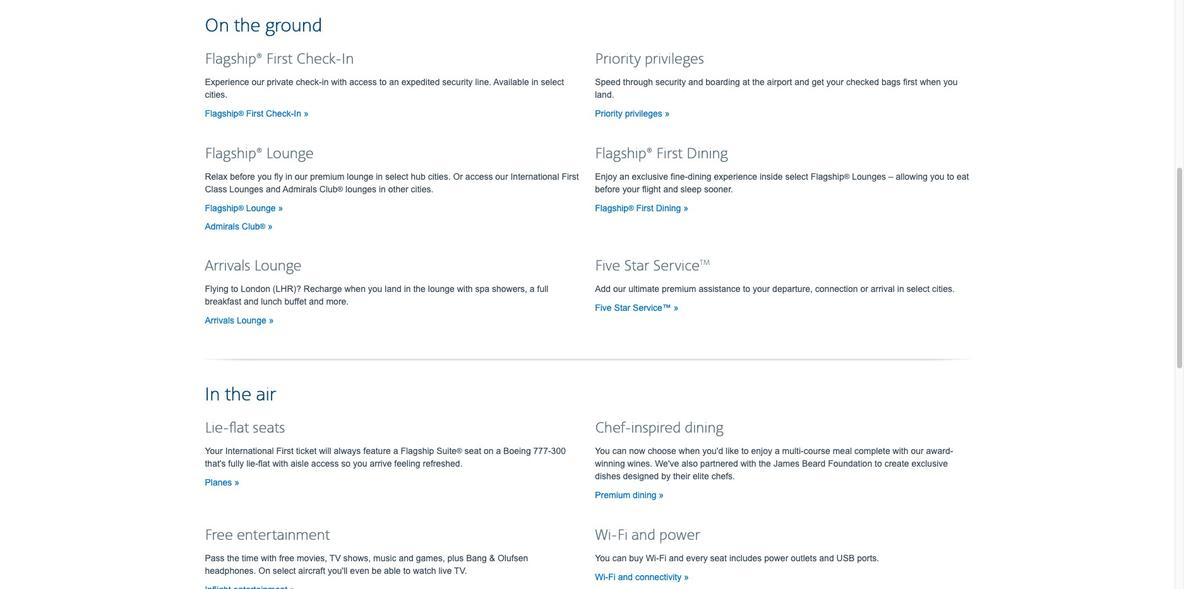 Task type: locate. For each thing, give the bounding box(es) containing it.
ticket
[[296, 446, 317, 457]]

®
[[238, 109, 244, 117], [844, 172, 850, 180], [338, 185, 343, 193], [238, 204, 244, 212], [629, 204, 634, 212], [260, 222, 265, 230], [457, 447, 462, 455]]

1 horizontal spatial in
[[294, 108, 301, 119]]

an left expedited
[[389, 77, 399, 87]]

exclusive down award-
[[912, 459, 948, 469]]

1 vertical spatial in
[[294, 108, 301, 119]]

® up refreshed. on the left bottom of the page
[[457, 447, 462, 455]]

0 vertical spatial your
[[827, 77, 844, 87]]

to left eat
[[947, 172, 955, 182]]

1 vertical spatial priority
[[595, 108, 623, 119]]

0 horizontal spatial security
[[442, 77, 473, 87]]

arrivals
[[205, 258, 250, 276], [205, 316, 234, 326]]

1 horizontal spatial club
[[319, 184, 338, 194]]

can for inspired
[[613, 446, 627, 457]]

select inside pass the time with free movies, tv shows, music and games, plus bang & olufsen headphones. on select aircraft you'll even be able to watch live tv.
[[273, 566, 296, 577]]

0 vertical spatial admirals
[[283, 184, 317, 194]]

power left "outlets" on the bottom right of page
[[764, 554, 789, 564]]

seat left on
[[465, 446, 481, 457]]

® left lounges
[[338, 185, 343, 193]]

the inside the flying to london (lhr)? recharge when you land in the lounge with spa showers, a full breakfast and lunch buffet and more.
[[413, 284, 426, 294]]

0 vertical spatial club
[[319, 184, 338, 194]]

0 vertical spatial lounges
[[852, 172, 886, 182]]

star for service™
[[614, 303, 631, 313]]

check- down private
[[266, 108, 294, 119]]

choose
[[648, 446, 676, 457]]

to right like
[[742, 446, 749, 457]]

fi
[[617, 527, 628, 546], [659, 554, 667, 564], [608, 573, 616, 583]]

five star service™ link
[[595, 303, 679, 313]]

1 horizontal spatial on
[[259, 566, 270, 577]]

in inside the flying to london (lhr)? recharge when you land in the lounge with spa showers, a full breakfast and lunch buffet and more.
[[404, 284, 411, 294]]

bang
[[466, 554, 487, 564]]

the right land
[[413, 284, 426, 294]]

you inside you can now choose when you'd like to enjoy a multi-course meal complete with our award- winning wines. we've also partnered with the james beard foundation to create exclusive dishes designed by their elite chefs.
[[595, 446, 610, 457]]

0 horizontal spatial power
[[659, 527, 700, 546]]

access down will
[[311, 459, 339, 469]]

1 arrivals from the top
[[205, 258, 250, 276]]

1 horizontal spatial international
[[511, 172, 559, 182]]

0 horizontal spatial an
[[389, 77, 399, 87]]

® inside "flagship ® first check-in"
[[238, 109, 244, 117]]

and inside lounges – allowing you to eat before your flight and sleep sooner.
[[663, 184, 678, 194]]

0 horizontal spatial lounge
[[347, 172, 374, 182]]

flagship® up experience
[[205, 50, 263, 69]]

you left fly
[[258, 172, 272, 182]]

class
[[205, 184, 227, 194]]

dining up enjoy an exclusive fine-dining experience inside select flagship ®
[[687, 145, 728, 163]]

seat right every
[[710, 554, 727, 564]]

1 vertical spatial you
[[595, 554, 610, 564]]

1 horizontal spatial premium
[[662, 284, 696, 294]]

the inside speed through security and boarding at the airport and get your checked bags first when you land.
[[752, 77, 765, 87]]

2 you from the top
[[595, 554, 610, 564]]

0 vertical spatial before
[[230, 172, 255, 182]]

music
[[373, 554, 396, 564]]

0 vertical spatial can
[[613, 446, 627, 457]]

0 vertical spatial when
[[920, 77, 941, 87]]

in right land
[[404, 284, 411, 294]]

connection
[[815, 284, 858, 294]]

1 vertical spatial an
[[620, 172, 630, 182]]

recharge
[[304, 284, 342, 294]]

five for service
[[595, 258, 620, 276]]

1 vertical spatial priority privileges
[[595, 108, 665, 119]]

admirals
[[283, 184, 317, 194], [205, 222, 239, 232]]

® down 'flagship ® lounge'
[[260, 222, 265, 230]]

0 vertical spatial arrivals
[[205, 258, 250, 276]]

® inside your international first ticket will always feature a flagship suite ®
[[457, 447, 462, 455]]

to up the "breakfast"
[[231, 284, 238, 294]]

fi left connectivity
[[608, 573, 616, 583]]

ports.
[[857, 554, 879, 564]]

a up feeling
[[393, 446, 398, 457]]

the inside pass the time with free movies, tv shows, music and games, plus bang & olufsen headphones. on select aircraft you'll even be able to watch live tv.
[[227, 554, 239, 564]]

0 vertical spatial seat
[[465, 446, 481, 457]]

0 vertical spatial five
[[595, 258, 620, 276]]

pass the time with free movies, tv shows, music and games, plus bang & olufsen headphones. on select aircraft you'll even be able to watch live tv.
[[205, 554, 528, 577]]

security left line.
[[442, 77, 473, 87]]

on inside pass the time with free movies, tv shows, music and games, plus bang & olufsen headphones. on select aircraft you'll even be able to watch live tv.
[[259, 566, 270, 577]]

and inside pass the time with free movies, tv shows, music and games, plus bang & olufsen headphones. on select aircraft you'll even be able to watch live tv.
[[399, 554, 414, 564]]

® lounges in other cities.
[[338, 184, 434, 194]]

0 vertical spatial arrivals lounge
[[205, 258, 302, 276]]

lounge
[[347, 172, 374, 182], [428, 284, 455, 294]]

a inside seat on a boeing 777-300 that's fully lie-flat with aisle access so you arrive feeling refreshed.
[[496, 446, 501, 457]]

flagship down enjoy
[[595, 203, 629, 213]]

0 vertical spatial international
[[511, 172, 559, 182]]

shows,
[[343, 554, 371, 564]]

you up the 'winning'
[[595, 446, 610, 457]]

1 vertical spatial five
[[595, 303, 612, 313]]

that's
[[205, 459, 226, 469]]

chef-
[[595, 420, 631, 438]]

five for service™
[[595, 303, 612, 313]]

2 vertical spatial wi-
[[595, 573, 608, 583]]

in down the check-
[[294, 108, 301, 119]]

0 horizontal spatial premium
[[310, 172, 345, 182]]

time
[[242, 554, 259, 564]]

your left departure,
[[753, 284, 770, 294]]

arrivals down the "breakfast"
[[205, 316, 234, 326]]

first up aisle
[[276, 446, 294, 457]]

with inside seat on a boeing 777-300 that's fully lie-flat with aisle access so you arrive feeling refreshed.
[[272, 459, 288, 469]]

chefs.
[[712, 472, 735, 482]]

1 horizontal spatial flat
[[258, 459, 270, 469]]

1 vertical spatial arrivals
[[205, 316, 234, 326]]

2 five from the top
[[595, 303, 612, 313]]

sleep
[[681, 184, 702, 194]]

an right enjoy
[[620, 172, 630, 182]]

will
[[319, 446, 331, 457]]

flagship for lounge
[[205, 203, 238, 213]]

with inside experience our private check-in with access to an expedited security line. available in select cities.
[[331, 77, 347, 87]]

their
[[673, 472, 691, 482]]

1 five from the top
[[595, 258, 620, 276]]

when up more. on the bottom
[[345, 284, 366, 294]]

the down enjoy
[[759, 459, 771, 469]]

dining down "flight"
[[656, 203, 681, 213]]

flagship® lounge
[[205, 145, 314, 163]]

you'd
[[702, 446, 723, 457]]

to inside experience our private check-in with access to an expedited security line. available in select cities.
[[379, 77, 387, 87]]

0 horizontal spatial club
[[242, 222, 260, 232]]

service™
[[633, 303, 671, 313]]

an inside experience our private check-in with access to an expedited security line. available in select cities.
[[389, 77, 399, 87]]

1 you from the top
[[595, 446, 610, 457]]

flagship® up enjoy
[[595, 145, 653, 163]]

® inside 'flagship ® lounge'
[[238, 204, 244, 212]]

james
[[774, 459, 800, 469]]

flat inside seat on a boeing 777-300 that's fully lie-flat with aisle access so you arrive feeling refreshed.
[[258, 459, 270, 469]]

0 vertical spatial exclusive
[[632, 172, 668, 182]]

with right the check-
[[331, 77, 347, 87]]

® down experience
[[238, 109, 244, 117]]

check- up the check-
[[296, 50, 342, 69]]

you'll
[[328, 566, 348, 577]]

you inside speed through security and boarding at the airport and get your checked bags first when you land.
[[944, 77, 958, 87]]

award-
[[926, 446, 953, 457]]

777-
[[533, 446, 551, 457]]

0 vertical spatial an
[[389, 77, 399, 87]]

through
[[623, 77, 653, 87]]

1 vertical spatial arrivals lounge
[[205, 316, 269, 326]]

can
[[613, 446, 627, 457], [613, 554, 627, 564]]

lunch
[[261, 297, 282, 307]]

0 horizontal spatial your
[[623, 184, 640, 194]]

0 horizontal spatial in
[[205, 384, 220, 407]]

inside
[[760, 172, 783, 182]]

0 vertical spatial wi-
[[595, 527, 617, 546]]

1 horizontal spatial your
[[753, 284, 770, 294]]

priority privileges up through
[[595, 50, 704, 69]]

1 horizontal spatial access
[[349, 77, 377, 87]]

0 horizontal spatial when
[[345, 284, 366, 294]]

the right the at
[[752, 77, 765, 87]]

1 horizontal spatial dining
[[687, 145, 728, 163]]

on right headphones.
[[259, 566, 270, 577]]

bags
[[882, 77, 901, 87]]

flagship® for flagship® first check-in
[[205, 50, 263, 69]]

1 horizontal spatial lounges
[[852, 172, 886, 182]]

fly
[[274, 172, 283, 182]]

in up experience our private check-in with access to an expedited security line. available in select cities.
[[342, 50, 354, 69]]

feature
[[363, 446, 391, 457]]

and down fine-
[[663, 184, 678, 194]]

fi up connectivity
[[659, 554, 667, 564]]

and down buy
[[618, 573, 633, 583]]

1 vertical spatial star
[[614, 303, 631, 313]]

our right the add
[[613, 284, 626, 294]]

access right or
[[465, 172, 493, 182]]

2 vertical spatial access
[[311, 459, 339, 469]]

in right fly
[[286, 172, 292, 182]]

2 can from the top
[[613, 554, 627, 564]]

our inside you can now choose when you'd like to enjoy a multi-course meal complete with our award- winning wines. we've also partnered with the james beard foundation to create exclusive dishes designed by their elite chefs.
[[911, 446, 924, 457]]

2 horizontal spatial in
[[342, 50, 354, 69]]

flagship down class
[[205, 203, 238, 213]]

0 horizontal spatial on
[[205, 14, 229, 38]]

0 horizontal spatial before
[[230, 172, 255, 182]]

dining
[[688, 172, 712, 182], [685, 420, 723, 438], [633, 491, 657, 501]]

1 vertical spatial your
[[623, 184, 640, 194]]

access inside seat on a boeing 777-300 that's fully lie-flat with aisle access so you arrive feeling refreshed.
[[311, 459, 339, 469]]

an
[[389, 77, 399, 87], [620, 172, 630, 182]]

0 horizontal spatial access
[[311, 459, 339, 469]]

flagship ® first dining
[[595, 203, 684, 213]]

and up able
[[399, 554, 414, 564]]

can inside you can now choose when you'd like to enjoy a multi-course meal complete with our award- winning wines. we've also partnered with the james beard foundation to create exclusive dishes designed by their elite chefs.
[[613, 446, 627, 457]]

lounge up lounges
[[347, 172, 374, 182]]

you
[[944, 77, 958, 87], [258, 172, 272, 182], [930, 172, 945, 182], [368, 284, 382, 294], [353, 459, 367, 469]]

with down enjoy
[[741, 459, 756, 469]]

select inside relax before you fly in our premium lounge in select hub cities. or access our international first class lounges and admirals club
[[385, 172, 408, 182]]

exclusive inside you can now choose when you'd like to enjoy a multi-course meal complete with our award- winning wines. we've also partnered with the james beard foundation to create exclusive dishes designed by their elite chefs.
[[912, 459, 948, 469]]

® up admirals club ®
[[238, 204, 244, 212]]

first left enjoy
[[562, 172, 579, 182]]

1 horizontal spatial security
[[656, 77, 686, 87]]

2 vertical spatial when
[[679, 446, 700, 457]]

premium dining link
[[595, 491, 664, 501]]

club left lounges
[[319, 184, 338, 194]]

in up lie-
[[205, 384, 220, 407]]

fi down premium dining
[[617, 527, 628, 546]]

1 horizontal spatial check-
[[296, 50, 342, 69]]

security
[[442, 77, 473, 87], [656, 77, 686, 87]]

first down "flight"
[[636, 203, 654, 213]]

2 security from the left
[[656, 77, 686, 87]]

1 vertical spatial access
[[465, 172, 493, 182]]

1 vertical spatial flat
[[258, 459, 270, 469]]

your international first ticket will always feature a flagship suite ®
[[205, 446, 462, 457]]

1 vertical spatial seat
[[710, 554, 727, 564]]

lounge up fly
[[266, 145, 314, 163]]

1 can from the top
[[613, 446, 627, 457]]

security right through
[[656, 77, 686, 87]]

arrive
[[370, 459, 392, 469]]

club down 'flagship ® lounge'
[[242, 222, 260, 232]]

with left aisle
[[272, 459, 288, 469]]

access
[[349, 77, 377, 87], [465, 172, 493, 182], [311, 459, 339, 469]]

private
[[267, 77, 293, 87]]

aisle
[[291, 459, 309, 469]]

1 vertical spatial dining
[[656, 203, 681, 213]]

flagship down experience
[[205, 108, 238, 119]]

select inside experience our private check-in with access to an expedited security line. available in select cities.
[[541, 77, 564, 87]]

and
[[689, 77, 703, 87], [795, 77, 810, 87], [266, 184, 281, 194], [663, 184, 678, 194], [244, 297, 259, 307], [309, 297, 324, 307], [632, 527, 656, 546], [399, 554, 414, 564], [669, 554, 684, 564], [819, 554, 834, 564], [618, 573, 633, 583]]

2 vertical spatial dining
[[633, 491, 657, 501]]

live
[[439, 566, 452, 577]]

® left "–"
[[844, 172, 850, 180]]

select right inside on the top right of page
[[785, 172, 809, 182]]

premium
[[310, 172, 345, 182], [662, 284, 696, 294]]

0 horizontal spatial dining
[[656, 203, 681, 213]]

ground
[[265, 14, 322, 38]]

and left get
[[795, 77, 810, 87]]

0 vertical spatial fi
[[617, 527, 628, 546]]

0 vertical spatial on
[[205, 14, 229, 38]]

1 vertical spatial premium
[[662, 284, 696, 294]]

0 horizontal spatial admirals
[[205, 222, 239, 232]]

with left free
[[261, 554, 277, 564]]

fine-
[[671, 172, 688, 182]]

a inside the flying to london (lhr)? recharge when you land in the lounge with spa showers, a full breakfast and lunch buffet and more.
[[530, 284, 535, 294]]

with
[[331, 77, 347, 87], [457, 284, 473, 294], [893, 446, 909, 457], [272, 459, 288, 469], [741, 459, 756, 469], [261, 554, 277, 564]]

the up headphones.
[[227, 554, 239, 564]]

0 vertical spatial priority
[[595, 50, 641, 69]]

checked
[[846, 77, 879, 87]]

you left buy
[[595, 554, 610, 564]]

enjoy
[[751, 446, 773, 457]]

partnered
[[700, 459, 738, 469]]

priority privileges down land.
[[595, 108, 665, 119]]

select right available
[[541, 77, 564, 87]]

1 vertical spatial check-
[[266, 108, 294, 119]]

so
[[341, 459, 351, 469]]

0 horizontal spatial seat
[[465, 446, 481, 457]]

flat
[[229, 420, 249, 438], [258, 459, 270, 469]]

0 vertical spatial priority privileges
[[595, 50, 704, 69]]

a right enjoy
[[775, 446, 780, 457]]

your right get
[[827, 77, 844, 87]]

lounges
[[852, 172, 886, 182], [230, 184, 263, 194]]

2 horizontal spatial fi
[[659, 554, 667, 564]]

security inside speed through security and boarding at the airport and get your checked bags first when you land.
[[656, 77, 686, 87]]

access inside relax before you fly in our premium lounge in select hub cities. or access our international first class lounges and admirals club
[[465, 172, 493, 182]]

star down ultimate
[[614, 303, 631, 313]]

1 vertical spatial lounges
[[230, 184, 263, 194]]

1 horizontal spatial exclusive
[[912, 459, 948, 469]]

1 vertical spatial when
[[345, 284, 366, 294]]

1 vertical spatial international
[[225, 446, 274, 457]]

wi-fi and connectivity
[[595, 573, 684, 583]]

boeing
[[503, 446, 531, 457]]

2 vertical spatial fi
[[608, 573, 616, 583]]

1 security from the left
[[442, 77, 473, 87]]

1 horizontal spatial an
[[620, 172, 630, 182]]

2 horizontal spatial when
[[920, 77, 941, 87]]

seat inside seat on a boeing 777-300 that's fully lie-flat with aisle access so you arrive feeling refreshed.
[[465, 446, 481, 457]]

you right first
[[944, 77, 958, 87]]

cities. inside relax before you fly in our premium lounge in select hub cities. or access our international first class lounges and admirals club
[[428, 172, 451, 182]]

1 horizontal spatial seat
[[710, 554, 727, 564]]

lounge inside the flying to london (lhr)? recharge when you land in the lounge with spa showers, a full breakfast and lunch buffet and more.
[[428, 284, 455, 294]]

first
[[903, 77, 918, 87]]

cities. left or
[[428, 172, 451, 182]]

to left expedited
[[379, 77, 387, 87]]

0 horizontal spatial exclusive
[[632, 172, 668, 182]]

priority up speed
[[595, 50, 641, 69]]

lounge left spa
[[428, 284, 455, 294]]

1 horizontal spatial power
[[764, 554, 789, 564]]

aircraft
[[298, 566, 325, 577]]

access inside experience our private check-in with access to an expedited security line. available in select cities.
[[349, 77, 377, 87]]

wi- right buy
[[646, 554, 659, 564]]

1 horizontal spatial before
[[595, 184, 620, 194]]

a right on
[[496, 446, 501, 457]]

flagship® up relax
[[205, 145, 263, 163]]

® inside flagship ® first dining
[[629, 204, 634, 212]]

0 vertical spatial access
[[349, 77, 377, 87]]

before inside lounges – allowing you to eat before your flight and sleep sooner.
[[595, 184, 620, 194]]

0 horizontal spatial lounges
[[230, 184, 263, 194]]

line.
[[475, 77, 492, 87]]

to
[[379, 77, 387, 87], [947, 172, 955, 182], [231, 284, 238, 294], [743, 284, 750, 294], [742, 446, 749, 457], [875, 459, 882, 469], [403, 566, 411, 577]]

1 vertical spatial lounge
[[428, 284, 455, 294]]

and left "usb" on the bottom right
[[819, 554, 834, 564]]

entertainment
[[237, 527, 330, 546]]

0 horizontal spatial flat
[[229, 420, 249, 438]]

tm
[[700, 259, 710, 268]]

select down free
[[273, 566, 296, 577]]

eat
[[957, 172, 969, 182]]

a inside you can now choose when you'd like to enjoy a multi-course meal complete with our award- winning wines. we've also partnered with the james beard foundation to create exclusive dishes designed by their elite chefs.
[[775, 446, 780, 457]]

0 vertical spatial flat
[[229, 420, 249, 438]]

0 vertical spatial power
[[659, 527, 700, 546]]

1 horizontal spatial when
[[679, 446, 700, 457]]

priority down land.
[[595, 108, 623, 119]]

on
[[484, 446, 494, 457]]

a
[[530, 284, 535, 294], [393, 446, 398, 457], [496, 446, 501, 457], [775, 446, 780, 457]]

you inside the flying to london (lhr)? recharge when you land in the lounge with spa showers, a full breakfast and lunch buffet and more.
[[368, 284, 382, 294]]

movies,
[[297, 554, 327, 564]]

1 horizontal spatial admirals
[[283, 184, 317, 194]]

headphones.
[[205, 566, 256, 577]]

or
[[861, 284, 868, 294]]

service
[[653, 258, 700, 276]]

1 horizontal spatial fi
[[617, 527, 628, 546]]

2 arrivals from the top
[[205, 316, 234, 326]]

your inside speed through security and boarding at the airport and get your checked bags first when you land.
[[827, 77, 844, 87]]

free
[[279, 554, 294, 564]]

1 vertical spatial exclusive
[[912, 459, 948, 469]]

lie-
[[246, 459, 258, 469]]

flagship right inside on the top right of page
[[811, 172, 844, 182]]

admirals down fly
[[283, 184, 317, 194]]

privileges up through
[[645, 50, 704, 69]]

0 vertical spatial you
[[595, 446, 610, 457]]



Task type: vqa. For each thing, say whether or not it's contained in the screenshot.
leftmost name
no



Task type: describe. For each thing, give the bounding box(es) containing it.
you for chef-inspired dining
[[595, 446, 610, 457]]

includes
[[730, 554, 762, 564]]

and left every
[[669, 554, 684, 564]]

to down complete
[[875, 459, 882, 469]]

with inside the flying to london (lhr)? recharge when you land in the lounge with spa showers, a full breakfast and lunch buffet and more.
[[457, 284, 473, 294]]

you inside relax before you fly in our premium lounge in select hub cities. or access our international first class lounges and admirals club
[[258, 172, 272, 182]]

relax before you fly in our premium lounge in select hub cities. or access our international first class lounges and admirals club
[[205, 172, 579, 194]]

1 vertical spatial privileges
[[625, 108, 662, 119]]

also
[[682, 459, 698, 469]]

on the ground
[[205, 14, 322, 38]]

with inside pass the time with free movies, tv shows, music and games, plus bang & olufsen headphones. on select aircraft you'll even be able to watch live tv.
[[261, 554, 277, 564]]

now
[[629, 446, 645, 457]]

hub
[[411, 172, 426, 182]]

usb
[[837, 554, 855, 564]]

course
[[804, 446, 831, 457]]

0 vertical spatial dining
[[687, 145, 728, 163]]

experience
[[205, 77, 249, 87]]

wi- for wi-fi and power
[[595, 527, 617, 546]]

1 arrivals lounge from the top
[[205, 258, 302, 276]]

full
[[537, 284, 549, 294]]

speed through security and boarding at the airport and get your checked bags first when you land.
[[595, 77, 958, 100]]

five star service tm
[[595, 258, 710, 276]]

breakfast
[[205, 297, 241, 307]]

enjoy an exclusive fine-dining experience inside select flagship ®
[[595, 172, 850, 182]]

in the air
[[205, 384, 276, 407]]

fi for wi-fi and power
[[617, 527, 628, 546]]

2 arrivals lounge from the top
[[205, 316, 269, 326]]

experience
[[714, 172, 757, 182]]

always
[[334, 446, 361, 457]]

select right the "arrival"
[[907, 284, 930, 294]]

expedited
[[402, 77, 440, 87]]

meal
[[833, 446, 852, 457]]

cities. right the "arrival"
[[932, 284, 955, 294]]

your
[[205, 446, 223, 457]]

wi-fi and power
[[595, 527, 700, 546]]

speed
[[595, 77, 621, 87]]

and left boarding
[[689, 77, 703, 87]]

premium inside relax before you fly in our premium lounge in select hub cities. or access our international first class lounges and admirals club
[[310, 172, 345, 182]]

outlets
[[791, 554, 817, 564]]

when inside speed through security and boarding at the airport and get your checked bags first when you land.
[[920, 77, 941, 87]]

first up fine-
[[657, 145, 683, 163]]

flight
[[642, 184, 661, 194]]

flagship up feeling
[[401, 446, 434, 457]]

premium
[[595, 491, 631, 501]]

in left other at the left top of page
[[379, 184, 386, 194]]

in right available
[[532, 77, 539, 87]]

2 priority privileges from the top
[[595, 108, 665, 119]]

® inside ® lounges in other cities.
[[338, 185, 343, 193]]

wi- for wi-fi and connectivity
[[595, 573, 608, 583]]

assistance
[[699, 284, 741, 294]]

1 vertical spatial club
[[242, 222, 260, 232]]

refreshed.
[[423, 459, 463, 469]]

2 vertical spatial in
[[205, 384, 220, 407]]

star for service
[[624, 258, 650, 276]]

check-
[[296, 77, 322, 87]]

buy
[[629, 554, 644, 564]]

2 priority from the top
[[595, 108, 623, 119]]

olufsen
[[498, 554, 528, 564]]

cities. inside experience our private check-in with access to an expedited security line. available in select cities.
[[205, 90, 228, 100]]

to right "assistance"
[[743, 284, 750, 294]]

our right or
[[495, 172, 508, 182]]

pass
[[205, 554, 225, 564]]

enjoy
[[595, 172, 617, 182]]

flagship® first check-in
[[205, 50, 354, 69]]

connectivity
[[635, 573, 682, 583]]

when inside the flying to london (lhr)? recharge when you land in the lounge with spa showers, a full breakfast and lunch buffet and more.
[[345, 284, 366, 294]]

tv.
[[454, 566, 467, 577]]

ultimate
[[629, 284, 660, 294]]

0 horizontal spatial international
[[225, 446, 274, 457]]

you for wi-fi and power
[[595, 554, 610, 564]]

(lhr)?
[[273, 284, 301, 294]]

add our ultimate premium assistance to your departure, connection or arrival in select cities.
[[595, 284, 955, 294]]

flagship® first dining
[[595, 145, 728, 163]]

planes link
[[205, 478, 239, 488]]

wi-fi and connectivity link
[[595, 573, 689, 583]]

arrival
[[871, 284, 895, 294]]

first up flagship® lounge
[[246, 108, 263, 119]]

in up ® lounges in other cities.
[[376, 172, 383, 182]]

relax
[[205, 172, 228, 182]]

foundation
[[828, 459, 872, 469]]

like
[[726, 446, 739, 457]]

0 vertical spatial privileges
[[645, 50, 704, 69]]

first inside relax before you fly in our premium lounge in select hub cities. or access our international first class lounges and admirals club
[[562, 172, 579, 182]]

and up buy
[[632, 527, 656, 546]]

allowing
[[896, 172, 928, 182]]

® inside admirals club ®
[[260, 222, 265, 230]]

in right the "arrival"
[[897, 284, 904, 294]]

0 horizontal spatial check-
[[266, 108, 294, 119]]

even
[[350, 566, 369, 577]]

to inside lounges – allowing you to eat before your flight and sleep sooner.
[[947, 172, 955, 182]]

arrivals lounge link
[[205, 316, 274, 326]]

and inside relax before you fly in our premium lounge in select hub cities. or access our international first class lounges and admirals club
[[266, 184, 281, 194]]

watch
[[413, 566, 436, 577]]

&
[[489, 554, 495, 564]]

land.
[[595, 90, 614, 100]]

1 vertical spatial admirals
[[205, 222, 239, 232]]

1 priority privileges from the top
[[595, 50, 704, 69]]

airport
[[767, 77, 792, 87]]

flagship ® first check-in
[[205, 108, 304, 119]]

flagship for first dining
[[595, 203, 629, 213]]

lounges inside relax before you fly in our premium lounge in select hub cities. or access our international first class lounges and admirals club
[[230, 184, 263, 194]]

you can buy wi-fi and every seat includes power outlets and usb ports.
[[595, 554, 879, 564]]

you inside lounges – allowing you to eat before your flight and sleep sooner.
[[930, 172, 945, 182]]

can for fi
[[613, 554, 627, 564]]

experience our private check-in with access to an expedited security line. available in select cities.
[[205, 77, 564, 100]]

to inside the flying to london (lhr)? recharge when you land in the lounge with spa showers, a full breakfast and lunch buffet and more.
[[231, 284, 238, 294]]

when inside you can now choose when you'd like to enjoy a multi-course meal complete with our award- winning wines. we've also partnered with the james beard foundation to create exclusive dishes designed by their elite chefs.
[[679, 446, 700, 457]]

1 priority from the top
[[595, 50, 641, 69]]

the up flagship® first check-in
[[234, 14, 261, 38]]

before inside relax before you fly in our premium lounge in select hub cities. or access our international first class lounges and admirals club
[[230, 172, 255, 182]]

get
[[812, 77, 824, 87]]

lounge down lunch
[[237, 316, 266, 326]]

in right private
[[322, 77, 329, 87]]

lounge up (lhr)?
[[254, 258, 302, 276]]

1 vertical spatial fi
[[659, 554, 667, 564]]

with up create
[[893, 446, 909, 457]]

our right fly
[[295, 172, 308, 182]]

0 vertical spatial in
[[342, 50, 354, 69]]

inspired
[[631, 420, 681, 438]]

0 vertical spatial dining
[[688, 172, 712, 182]]

international inside relax before you fly in our premium lounge in select hub cities. or access our international first class lounges and admirals club
[[511, 172, 559, 182]]

lounge inside relax before you fly in our premium lounge in select hub cities. or access our international first class lounges and admirals club
[[347, 172, 374, 182]]

planes
[[205, 478, 234, 488]]

and down london
[[244, 297, 259, 307]]

the left air
[[225, 384, 251, 407]]

to inside pass the time with free movies, tv shows, music and games, plus bang & olufsen headphones. on select aircraft you'll even be able to watch live tv.
[[403, 566, 411, 577]]

departure,
[[773, 284, 813, 294]]

you inside seat on a boeing 777-300 that's fully lie-flat with aisle access so you arrive feeling refreshed.
[[353, 459, 367, 469]]

2 vertical spatial your
[[753, 284, 770, 294]]

tv
[[330, 554, 341, 564]]

first up private
[[266, 50, 293, 69]]

available
[[493, 77, 529, 87]]

flagship® for flagship® lounge
[[205, 145, 263, 163]]

and down recharge
[[309, 297, 324, 307]]

winning
[[595, 459, 625, 469]]

1 vertical spatial wi-
[[646, 554, 659, 564]]

1 vertical spatial dining
[[685, 420, 723, 438]]

be
[[372, 566, 382, 577]]

flagship for first check-in
[[205, 108, 238, 119]]

at
[[743, 77, 750, 87]]

able
[[384, 566, 401, 577]]

every
[[686, 554, 708, 564]]

seats
[[253, 420, 285, 438]]

–
[[889, 172, 894, 182]]

spa
[[475, 284, 490, 294]]

club inside relax before you fly in our premium lounge in select hub cities. or access our international first class lounges and admirals club
[[319, 184, 338, 194]]

lounges inside lounges – allowing you to eat before your flight and sleep sooner.
[[852, 172, 886, 182]]

more.
[[326, 297, 349, 307]]

create
[[885, 459, 909, 469]]

admirals inside relax before you fly in our premium lounge in select hub cities. or access our international first class lounges and admirals club
[[283, 184, 317, 194]]

the inside you can now choose when you'd like to enjoy a multi-course meal complete with our award- winning wines. we've also partnered with the james beard foundation to create exclusive dishes designed by their elite chefs.
[[759, 459, 771, 469]]

games,
[[416, 554, 445, 564]]

buffet
[[285, 297, 307, 307]]

our inside experience our private check-in with access to an expedited security line. available in select cities.
[[252, 77, 264, 87]]

security inside experience our private check-in with access to an expedited security line. available in select cities.
[[442, 77, 473, 87]]

flagship® for flagship® first dining
[[595, 145, 653, 163]]

lounge up admirals club ®
[[246, 203, 276, 213]]

lounges – allowing you to eat before your flight and sleep sooner.
[[595, 172, 969, 194]]

other
[[388, 184, 408, 194]]

your inside lounges – allowing you to eat before your flight and sleep sooner.
[[623, 184, 640, 194]]

® inside enjoy an exclusive fine-dining experience inside select flagship ®
[[844, 172, 850, 180]]

cities. down hub
[[411, 184, 434, 194]]

feeling
[[394, 459, 420, 469]]

free
[[205, 527, 233, 546]]

fi for wi-fi and connectivity
[[608, 573, 616, 583]]



